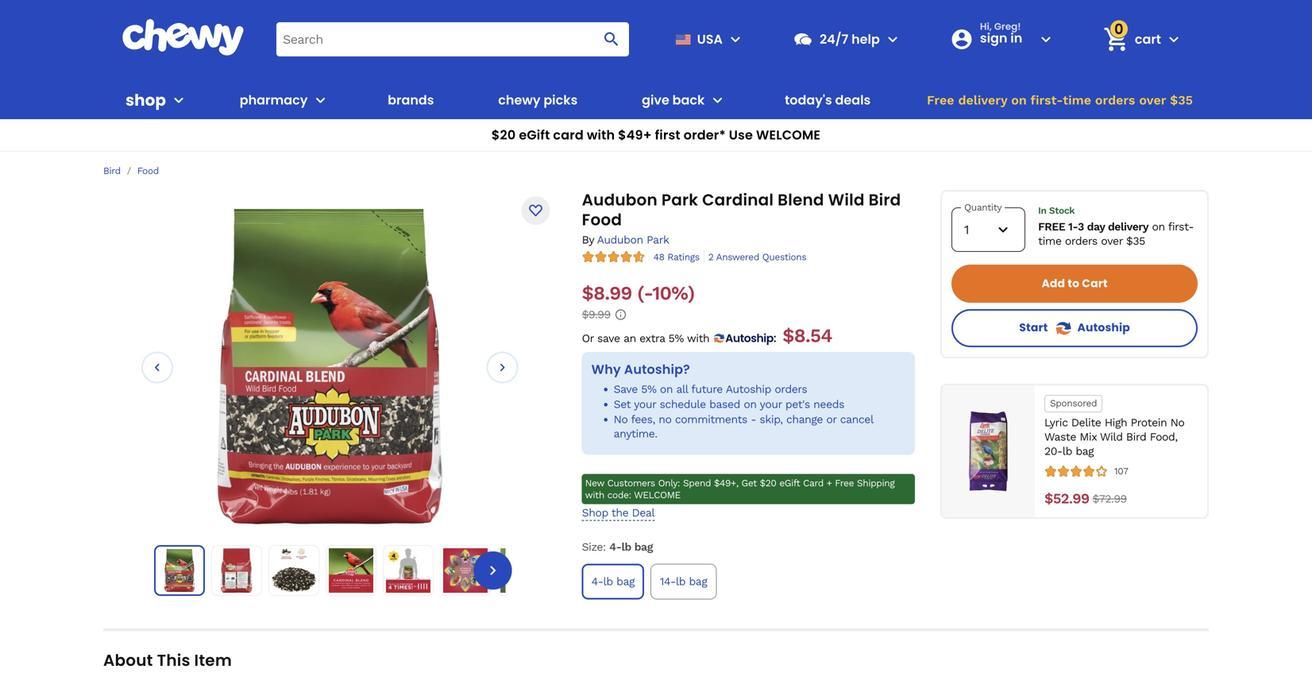 Task type: vqa. For each thing, say whether or not it's contained in the screenshot.
'5%'
yes



Task type: locate. For each thing, give the bounding box(es) containing it.
menu image inside shop popup button
[[169, 91, 188, 110]]

bag
[[1076, 445, 1094, 458], [635, 540, 653, 553], [617, 575, 635, 588], [689, 575, 707, 588]]

in right the 'sign'
[[1011, 29, 1023, 47]]

0 horizontal spatial no
[[614, 413, 628, 426]]

1 vertical spatial free
[[835, 477, 854, 489]]

0 horizontal spatial in
[[1011, 29, 1023, 47]]

0 vertical spatial time
[[1063, 93, 1092, 108]]

0 vertical spatial bird
[[103, 165, 121, 176]]

1 horizontal spatial first-
[[1169, 220, 1194, 233]]

welcome down the today's
[[756, 126, 821, 144]]

your up fees,
[[634, 398, 656, 411]]

delivery down the 'sign'
[[959, 93, 1008, 108]]

4- right the size
[[610, 540, 622, 553]]

site banner
[[0, 0, 1313, 152]]

0 vertical spatial $35
[[1171, 93, 1193, 108]]

0 vertical spatial with
[[587, 126, 615, 144]]

food,
[[1150, 430, 1178, 443]]

$35 down free 1-3 day delivery
[[1127, 234, 1146, 248]]

add
[[1042, 276, 1066, 291]]

0 horizontal spatial menu image
[[169, 91, 188, 110]]

with down new
[[585, 489, 605, 501]]

$20 down chewy on the left of page
[[492, 126, 516, 144]]

2 vertical spatial with
[[585, 489, 605, 501]]

stock
[[1050, 205, 1075, 216]]

commitments
[[675, 413, 748, 426]]

welcome down only:
[[634, 489, 681, 501]]

1 vertical spatial menu image
[[169, 91, 188, 110]]

only:
[[658, 477, 680, 489]]

group containing 4-lb bag
[[579, 561, 919, 603]]

shop the deal button
[[582, 506, 655, 521]]

1 horizontal spatial food
[[582, 209, 622, 231]]

park
[[662, 189, 699, 211], [647, 233, 669, 246]]

0 vertical spatial park
[[662, 189, 699, 211]]

4- down the size
[[592, 575, 604, 588]]

$35
[[1171, 93, 1193, 108], [1127, 234, 1146, 248]]

menu image for shop popup button
[[169, 91, 188, 110]]

0 vertical spatial free
[[927, 93, 955, 108]]

why autoship? save 5% on all future autoship orders set your schedule based on your pet's needs no fees, no commitments - skip, change or cancel anytime.
[[592, 361, 874, 440]]

1 horizontal spatial welcome
[[756, 126, 821, 144]]

on left all at the right bottom
[[660, 382, 673, 396]]

your
[[634, 398, 656, 411], [760, 398, 782, 411]]

over
[[1140, 93, 1167, 108], [1101, 234, 1123, 248]]

cart menu image
[[1165, 30, 1184, 49]]

bag down mix
[[1076, 445, 1094, 458]]

audubon park cardinal blend wild bird food, 4-lb bag slide 2 of 8 image
[[215, 548, 259, 593]]

0 vertical spatial egift
[[519, 126, 550, 144]]

lb down waste
[[1063, 445, 1073, 458]]

: for autoship
[[774, 331, 776, 346]]

1 vertical spatial over
[[1101, 234, 1123, 248]]

0 horizontal spatial welcome
[[634, 489, 681, 501]]

5% down autoship?
[[641, 382, 657, 396]]

0 vertical spatial 5%
[[669, 332, 684, 345]]

park up the 48 ratings button
[[662, 189, 699, 211]]

on up -
[[744, 398, 757, 411]]

to
[[1068, 276, 1080, 291]]

0 horizontal spatial bird
[[103, 165, 121, 176]]

1 horizontal spatial 4-
[[610, 540, 622, 553]]

cart
[[1082, 276, 1108, 291]]

autoship
[[1078, 320, 1131, 335], [726, 331, 774, 346], [726, 382, 772, 396]]

0 horizontal spatial your
[[634, 398, 656, 411]]

wild inside audubon park cardinal blend wild bird food
[[828, 189, 865, 211]]

skip,
[[760, 413, 783, 426]]

give
[[642, 91, 670, 109]]

audubon right by
[[597, 233, 643, 246]]

1 vertical spatial time
[[1039, 234, 1062, 248]]

0 vertical spatial first-
[[1031, 93, 1063, 108]]

with
[[587, 126, 615, 144], [687, 332, 710, 345], [585, 489, 605, 501]]

no down set
[[614, 413, 628, 426]]

0 horizontal spatial egift
[[519, 126, 550, 144]]

$49+,
[[714, 477, 739, 489]]

1 horizontal spatial bird
[[869, 189, 901, 211]]

0 horizontal spatial delivery
[[959, 93, 1008, 108]]

: left the $8.54 text field
[[774, 331, 776, 346]]

$35 inside on first- time orders over $35
[[1127, 234, 1146, 248]]

menu image right shop
[[169, 91, 188, 110]]

chewy picks link
[[492, 81, 584, 119]]

ratings
[[668, 252, 700, 263]]

autoship up based
[[726, 382, 772, 396]]

first- inside free delivery on first-time orders over $35 button
[[1031, 93, 1063, 108]]

$20
[[492, 126, 516, 144], [760, 477, 777, 489]]

2 vertical spatial orders
[[775, 382, 808, 396]]

orders inside on first- time orders over $35
[[1065, 234, 1098, 248]]

autoship for autoship :
[[726, 331, 774, 346]]

schedule
[[660, 398, 706, 411]]

brands
[[388, 91, 434, 109]]

egift
[[519, 126, 550, 144], [780, 477, 800, 489]]

group
[[579, 561, 919, 603]]

$20 inside new customers only: spend $49+, get $20 egift card + free shipping with code: welcome shop the deal
[[760, 477, 777, 489]]

1 vertical spatial :
[[603, 540, 606, 553]]

cart
[[1135, 30, 1162, 48]]

1 horizontal spatial $35
[[1171, 93, 1193, 108]]

0 horizontal spatial free
[[835, 477, 854, 489]]

0 horizontal spatial wild
[[828, 189, 865, 211]]

1 vertical spatial wild
[[1101, 430, 1123, 443]]

first- inside on first- time orders over $35
[[1169, 220, 1194, 233]]

0 horizontal spatial $35
[[1127, 234, 1146, 248]]

1 horizontal spatial wild
[[1101, 430, 1123, 443]]

give back menu image
[[708, 91, 727, 110]]

deal
[[632, 506, 655, 519]]

welcome inside site banner
[[756, 126, 821, 144]]

add to cart
[[1042, 276, 1108, 291]]

1 vertical spatial audubon
[[597, 233, 643, 246]]

no inside sponsored lyric delite high protein no waste mix wild bird food, 20-lb bag
[[1171, 416, 1185, 429]]

1 horizontal spatial time
[[1063, 93, 1092, 108]]

$20 egift card with $49+ first order* use welcome
[[492, 126, 821, 144]]

the
[[612, 506, 629, 519]]

2 vertical spatial bird
[[1127, 430, 1147, 443]]

+
[[827, 477, 832, 489]]

bird inside audubon park cardinal blend wild bird food
[[869, 189, 901, 211]]

with inside $20 egift card with $49+ first order* use welcome link
[[587, 126, 615, 144]]

menu image
[[726, 30, 745, 49], [169, 91, 188, 110]]

set
[[614, 398, 631, 411]]

back
[[673, 91, 705, 109]]

0 vertical spatial over
[[1140, 93, 1167, 108]]

orders
[[1096, 93, 1136, 108], [1065, 234, 1098, 248], [775, 382, 808, 396]]

1 your from the left
[[634, 398, 656, 411]]

$8.99 (-10%)
[[582, 282, 695, 304]]

welcome
[[756, 126, 821, 144], [634, 489, 681, 501]]

1 horizontal spatial 5%
[[669, 332, 684, 345]]

cardinal
[[703, 189, 774, 211]]

autoship left the $8.54 text field
[[726, 331, 774, 346]]

add to cart button
[[952, 265, 1198, 303]]

1 horizontal spatial free
[[927, 93, 955, 108]]

0 vertical spatial menu image
[[726, 30, 745, 49]]

0 horizontal spatial time
[[1039, 234, 1062, 248]]

picks
[[544, 91, 578, 109]]

Product search field
[[277, 22, 629, 56]]

park up 48
[[647, 233, 669, 246]]

an
[[624, 332, 636, 345]]

5% right extra
[[669, 332, 684, 345]]

your up skip, at the right
[[760, 398, 782, 411]]

0 horizontal spatial first-
[[1031, 93, 1063, 108]]

audubon park cardinal blend wild bird food, 4-lb bag slide 1 of 8 image
[[218, 207, 442, 525], [158, 549, 201, 592]]

0 vertical spatial food
[[137, 165, 159, 176]]

hi, greg! sign in
[[980, 20, 1023, 47]]

$35 down cart menu icon
[[1171, 93, 1193, 108]]

1 horizontal spatial menu image
[[726, 30, 745, 49]]

0 vertical spatial 4-
[[610, 540, 622, 553]]

with right extra
[[687, 332, 710, 345]]

menu image inside usa popup button
[[726, 30, 745, 49]]

food up by
[[582, 209, 622, 231]]

lyric
[[1045, 416, 1068, 429]]

delivery inside button
[[959, 93, 1008, 108]]

with inside new customers only: spend $49+, get $20 egift card + free shipping with code: welcome shop the deal
[[585, 489, 605, 501]]

needs
[[814, 398, 845, 411]]

over down cart
[[1140, 93, 1167, 108]]

bird link
[[103, 165, 121, 177]]

5%
[[669, 332, 684, 345], [641, 382, 657, 396]]

1 horizontal spatial delivery
[[1108, 220, 1149, 233]]

1 horizontal spatial audubon park cardinal blend wild bird food, 4-lb bag slide 1 of 8 image
[[218, 207, 442, 525]]

orders up pet's
[[775, 382, 808, 396]]

in
[[1011, 29, 1023, 47], [1039, 205, 1047, 216]]

autoship down cart
[[1078, 320, 1131, 335]]

by audubon park
[[582, 233, 669, 246]]

0 vertical spatial wild
[[828, 189, 865, 211]]

food right bird link
[[137, 165, 159, 176]]

4-lb bag
[[592, 575, 635, 588]]

1 vertical spatial orders
[[1065, 234, 1098, 248]]

egift inside site banner
[[519, 126, 550, 144]]

orders down 3
[[1065, 234, 1098, 248]]

audubon park cardinal blend wild bird food, 4-lb bag slide 5 of 8 image
[[386, 548, 431, 593]]

0 vertical spatial audubon park cardinal blend wild bird food, 4-lb bag slide 1 of 8 image
[[218, 207, 442, 525]]

: down shop
[[603, 540, 606, 553]]

1 vertical spatial audubon park cardinal blend wild bird food, 4-lb bag slide 1 of 8 image
[[158, 549, 201, 592]]

$8.54
[[783, 324, 833, 347]]

0 vertical spatial in
[[1011, 29, 1023, 47]]

1 vertical spatial egift
[[780, 477, 800, 489]]

0 horizontal spatial $20
[[492, 126, 516, 144]]

delivery
[[959, 93, 1008, 108], [1108, 220, 1149, 233]]

day
[[1088, 220, 1105, 233]]

blend
[[778, 189, 825, 211]]

1 horizontal spatial in
[[1039, 205, 1047, 216]]

audubon inside audubon park cardinal blend wild bird food
[[582, 189, 658, 211]]

food inside audubon park cardinal blend wild bird food
[[582, 209, 622, 231]]

1 vertical spatial with
[[687, 332, 710, 345]]

0 horizontal spatial 5%
[[641, 382, 657, 396]]

0 vertical spatial welcome
[[756, 126, 821, 144]]

wild
[[828, 189, 865, 211], [1101, 430, 1123, 443]]

0 vertical spatial :
[[774, 331, 776, 346]]

1 horizontal spatial no
[[1171, 416, 1185, 429]]

bag down deal
[[635, 540, 653, 553]]

time inside on first- time orders over $35
[[1039, 234, 1062, 248]]

1 vertical spatial in
[[1039, 205, 1047, 216]]

1 horizontal spatial over
[[1140, 93, 1167, 108]]

1 vertical spatial 4-
[[592, 575, 604, 588]]

0 horizontal spatial 4-
[[592, 575, 604, 588]]

on down hi, greg! sign in
[[1012, 93, 1027, 108]]

1 vertical spatial $20
[[760, 477, 777, 489]]

shipping
[[857, 477, 895, 489]]

0 vertical spatial $20
[[492, 126, 516, 144]]

on right day
[[1153, 220, 1165, 233]]

2 horizontal spatial bird
[[1127, 430, 1147, 443]]

lb right the size
[[622, 540, 632, 553]]

orders inside button
[[1096, 93, 1136, 108]]

in up free on the top of page
[[1039, 205, 1047, 216]]

1 vertical spatial delivery
[[1108, 220, 1149, 233]]

chewy home image
[[122, 19, 245, 56]]

1 vertical spatial $35
[[1127, 234, 1146, 248]]

0 vertical spatial audubon
[[582, 189, 658, 211]]

over down day
[[1101, 234, 1123, 248]]

1 horizontal spatial :
[[774, 331, 776, 346]]

24/7 help
[[820, 30, 880, 48]]

item
[[194, 649, 232, 671]]

welcome inside new customers only: spend $49+, get $20 egift card + free shipping with code: welcome shop the deal
[[634, 489, 681, 501]]

card
[[553, 126, 584, 144]]

food
[[137, 165, 159, 176], [582, 209, 622, 231]]

based
[[710, 398, 741, 411]]

items image
[[1102, 25, 1130, 53]]

pharmacy menu image
[[311, 91, 330, 110]]

first-
[[1031, 93, 1063, 108], [1169, 220, 1194, 233]]

orders down items icon
[[1096, 93, 1136, 108]]

$20 right get
[[760, 477, 777, 489]]

audubon up by audubon park on the top
[[582, 189, 658, 211]]

with right card
[[587, 126, 615, 144]]

wild down high
[[1101, 430, 1123, 443]]

account menu image
[[1037, 30, 1056, 49]]

1 vertical spatial bird
[[869, 189, 901, 211]]

1 horizontal spatial your
[[760, 398, 782, 411]]

1 vertical spatial first-
[[1169, 220, 1194, 233]]

delivery right day
[[1108, 220, 1149, 233]]

$8.99 (-10%) text field
[[582, 282, 695, 304]]

lyric delite high protein no waste mix wild bird food, 20-lb bag image
[[949, 411, 1029, 491]]

autoship?
[[624, 361, 690, 378]]

get
[[742, 477, 757, 489]]

free delivery on first-time orders over $35 button
[[923, 81, 1198, 119]]

customers
[[608, 477, 655, 489]]

brands link
[[382, 81, 441, 119]]

free 1-3 day delivery
[[1039, 220, 1149, 233]]

1 vertical spatial welcome
[[634, 489, 681, 501]]

1 vertical spatial 5%
[[641, 382, 657, 396]]

shop
[[582, 506, 609, 519]]

greg!
[[995, 20, 1022, 33]]

0 horizontal spatial :
[[603, 540, 606, 553]]

1 horizontal spatial egift
[[780, 477, 800, 489]]

size : 4-lb bag
[[582, 540, 653, 553]]

lb
[[1063, 445, 1073, 458], [622, 540, 632, 553], [604, 575, 613, 588], [676, 575, 686, 588]]

no up food,
[[1171, 416, 1185, 429]]

help menu image
[[883, 30, 903, 49]]

2
[[709, 252, 714, 263]]

10%)
[[653, 282, 695, 304]]

1 vertical spatial food
[[582, 209, 622, 231]]

delite
[[1072, 416, 1102, 429]]

list
[[154, 545, 548, 596]]

0 vertical spatial orders
[[1096, 93, 1136, 108]]

lb down size : 4-lb bag at the left of page
[[604, 575, 613, 588]]

0 vertical spatial delivery
[[959, 93, 1008, 108]]

1 horizontal spatial $20
[[760, 477, 777, 489]]

over inside on first- time orders over $35
[[1101, 234, 1123, 248]]

0 horizontal spatial over
[[1101, 234, 1123, 248]]

wild right blend
[[828, 189, 865, 211]]

over inside button
[[1140, 93, 1167, 108]]

menu image right the usa
[[726, 30, 745, 49]]



Task type: describe. For each thing, give the bounding box(es) containing it.
high
[[1105, 416, 1128, 429]]

code:
[[608, 489, 632, 501]]

why
[[592, 361, 621, 378]]

$20 inside site banner
[[492, 126, 516, 144]]

audubon park cardinal blend wild bird food, 4-lb bag slide 7 of 8 image
[[501, 548, 545, 593]]

2 answered questions button
[[704, 250, 807, 263]]

or
[[827, 413, 837, 426]]

2 your from the left
[[760, 398, 782, 411]]

wild inside sponsored lyric delite high protein no waste mix wild bird food, 20-lb bag
[[1101, 430, 1123, 443]]

mix
[[1080, 430, 1097, 443]]

hi,
[[980, 20, 992, 33]]

0 horizontal spatial audubon park cardinal blend wild bird food, 4-lb bag slide 1 of 8 image
[[158, 549, 201, 592]]

bird inside sponsored lyric delite high protein no waste mix wild bird food, 20-lb bag
[[1127, 430, 1147, 443]]

pet's
[[786, 398, 810, 411]]

: for size
[[603, 540, 606, 553]]

1 vertical spatial park
[[647, 233, 669, 246]]

start
[[1020, 320, 1051, 335]]

or
[[582, 332, 594, 345]]

today's deals
[[785, 91, 871, 109]]

order*
[[684, 126, 726, 144]]

egift inside new customers only: spend $49+, get $20 egift card + free shipping with code: welcome shop the deal
[[780, 477, 800, 489]]

-
[[751, 413, 757, 426]]

use
[[729, 126, 753, 144]]

save
[[598, 332, 620, 345]]

pharmacy link
[[233, 81, 308, 119]]

give back
[[642, 91, 705, 109]]

in stock
[[1039, 205, 1075, 216]]

shop button
[[126, 81, 188, 119]]

food link
[[137, 165, 159, 177]]

lb right 4-lb bag
[[676, 575, 686, 588]]

about
[[103, 649, 153, 671]]

park inside audubon park cardinal blend wild bird food
[[662, 189, 699, 211]]

4-lb bag button
[[582, 564, 644, 600]]

$72.99
[[1093, 492, 1127, 505]]

fees,
[[631, 413, 656, 426]]

by
[[582, 233, 594, 246]]

on inside on first- time orders over $35
[[1153, 220, 1165, 233]]

autoship inside why autoship? save 5% on all future autoship orders set your schedule based on your pet's needs no fees, no commitments - skip, change or cancel anytime.
[[726, 382, 772, 396]]

cancel
[[840, 413, 874, 426]]

autoship :
[[726, 331, 776, 346]]

autoship for autoship
[[1078, 320, 1131, 335]]

shop
[[126, 89, 166, 111]]

4- inside button
[[592, 575, 604, 588]]

chewy picks
[[498, 91, 578, 109]]

audubon park cardinal blend wild bird food, 4-lb bag slide 1 of 8 image inside carousel-slider region
[[218, 207, 442, 525]]

extra
[[640, 332, 665, 345]]

protein
[[1131, 416, 1168, 429]]

no inside why autoship? save 5% on all future autoship orders set your schedule based on your pet's needs no fees, no commitments - skip, change or cancel anytime.
[[614, 413, 628, 426]]

48 ratings
[[654, 252, 700, 263]]

this
[[157, 649, 190, 671]]

5% inside why autoship? save 5% on all future autoship orders set your schedule based on your pet's needs no fees, no commitments - skip, change or cancel anytime.
[[641, 382, 657, 396]]

lyric delite high protein no waste mix wild bird food, 20-lb bag link
[[1045, 416, 1198, 459]]

$49+
[[618, 126, 652, 144]]

48
[[654, 252, 665, 263]]

free inside new customers only: spend $49+, get $20 egift card + free shipping with code: welcome shop the deal
[[835, 477, 854, 489]]

3
[[1078, 220, 1084, 233]]

$52.99 text field
[[1045, 490, 1090, 508]]

on first- time orders over $35
[[1039, 220, 1194, 248]]

0 horizontal spatial food
[[137, 165, 159, 176]]

bag right 14-
[[689, 575, 707, 588]]

give back link
[[636, 81, 705, 119]]

questions
[[763, 252, 807, 263]]

(-
[[637, 282, 653, 304]]

card
[[803, 477, 824, 489]]

0
[[1115, 19, 1124, 39]]

bag inside sponsored lyric delite high protein no waste mix wild bird food, 20-lb bag
[[1076, 445, 1094, 458]]

sponsored lyric delite high protein no waste mix wild bird food, 20-lb bag
[[1045, 398, 1185, 458]]

save
[[614, 382, 638, 396]]

first
[[655, 126, 681, 144]]

audubon park cardinal blend wild bird food, 4-lb bag slide 4 of 8 image
[[329, 548, 373, 593]]

all
[[677, 382, 688, 396]]

$35 inside button
[[1171, 93, 1193, 108]]

audubon park cardinal blend wild bird food, 4-lb bag slide 6 of 8 image
[[443, 548, 488, 593]]

lb inside sponsored lyric delite high protein no waste mix wild bird food, 20-lb bag
[[1063, 445, 1073, 458]]

carousel-slider region
[[114, 207, 546, 528]]

usa
[[697, 30, 723, 48]]

bag down size : 4-lb bag at the left of page
[[617, 575, 635, 588]]

free
[[1039, 220, 1066, 233]]

$9.99 text field
[[582, 308, 611, 322]]

submit search image
[[602, 30, 621, 49]]

deals
[[836, 91, 871, 109]]

chewy
[[498, 91, 541, 109]]

time inside button
[[1063, 93, 1092, 108]]

menu image for usa popup button
[[726, 30, 745, 49]]

future
[[692, 382, 723, 396]]

$8.54 text field
[[783, 324, 833, 347]]

orders inside why autoship? save 5% on all future autoship orders set your schedule based on your pet's needs no fees, no commitments - skip, change or cancel anytime.
[[775, 382, 808, 396]]

free inside button
[[927, 93, 955, 108]]

Search text field
[[277, 22, 629, 56]]

$9.99
[[582, 308, 611, 321]]

48 ratings button
[[654, 250, 700, 263]]

audubon park cardinal blend wild bird food, 4-lb bag slide 3 of 8 image
[[272, 548, 316, 593]]

$72.99 text field
[[1093, 490, 1127, 508]]

on inside button
[[1012, 93, 1027, 108]]

about this item
[[103, 649, 232, 671]]

in inside hi, greg! sign in
[[1011, 29, 1023, 47]]

new
[[585, 477, 605, 489]]

waste
[[1045, 430, 1077, 443]]

sponsored
[[1050, 398, 1098, 409]]

chewy support image
[[793, 29, 814, 49]]

or save an extra 5% with
[[582, 332, 710, 345]]

24/7
[[820, 30, 849, 48]]

$52.99 $72.99
[[1045, 490, 1127, 507]]

2 answered questions
[[709, 252, 807, 263]]

free delivery on first-time orders over $35
[[927, 93, 1193, 108]]

help
[[852, 30, 880, 48]]

audubon park cardinal blend wild bird food
[[582, 189, 901, 231]]

new customers only: spend $49+, get $20 egift card + free shipping with code: welcome shop the deal
[[582, 477, 895, 519]]

14-
[[660, 575, 676, 588]]

sign
[[980, 29, 1008, 47]]

today's deals link
[[779, 81, 877, 119]]



